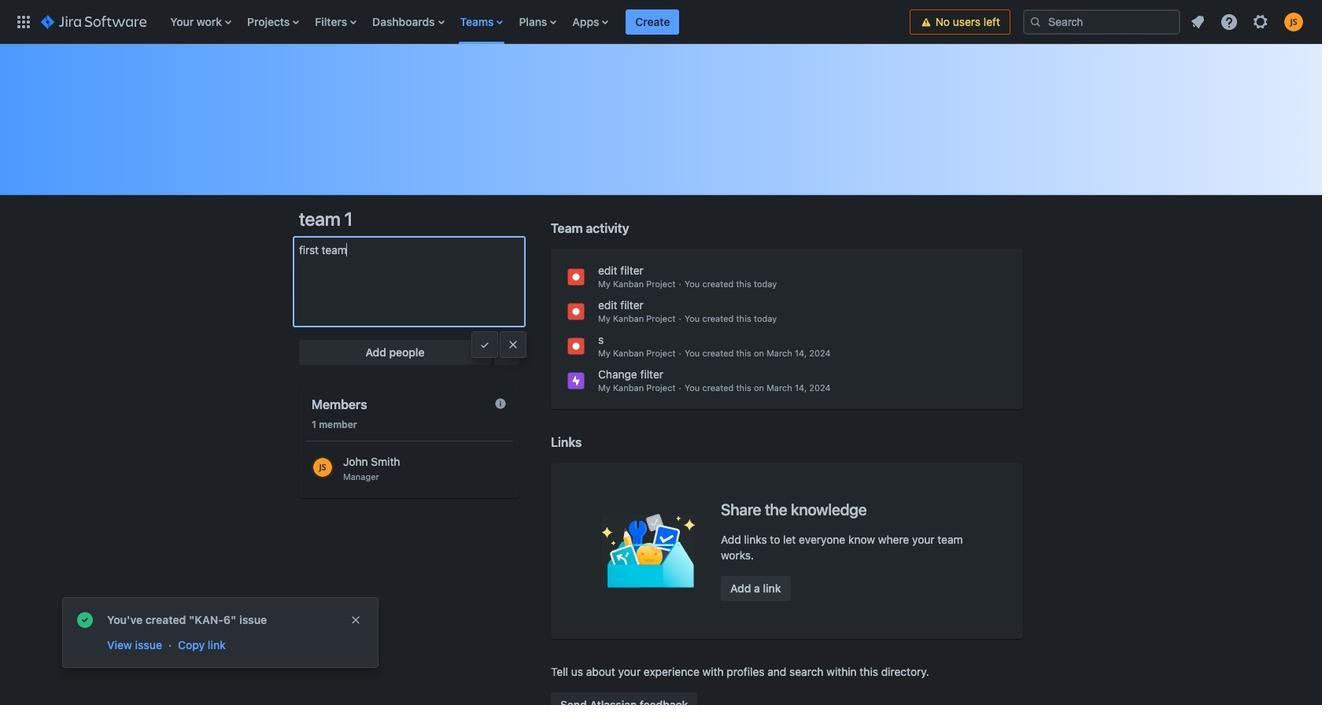 Task type: describe. For each thing, give the bounding box(es) containing it.
0 horizontal spatial list
[[162, 0, 910, 44]]

appswitcher icon image
[[14, 12, 33, 31]]

help image
[[1221, 12, 1239, 31]]

you must be invited or approved by a member to join this team. image
[[495, 398, 507, 410]]

cancel team description editing image
[[507, 339, 520, 351]]

dismiss image
[[350, 614, 362, 627]]



Task type: locate. For each thing, give the bounding box(es) containing it.
success image
[[76, 611, 94, 630]]

your profile and settings image
[[1285, 12, 1304, 31]]

Heyyyyy, what does your team do again? text field
[[293, 236, 526, 328]]

actions image
[[498, 343, 517, 362]]

1 horizontal spatial list
[[1184, 7, 1313, 36]]

settings image
[[1252, 12, 1271, 31]]

list item
[[626, 0, 680, 44]]

notifications image
[[1189, 12, 1208, 31]]

None search field
[[1024, 9, 1181, 34]]

list
[[162, 0, 910, 44], [1184, 7, 1313, 36]]

banner
[[0, 0, 1323, 44]]

search image
[[1030, 15, 1043, 28]]

Search field
[[1024, 9, 1181, 34]]

jira software image
[[41, 12, 147, 31], [41, 12, 147, 31]]

confirm new team description image
[[479, 339, 491, 351]]

alert
[[63, 598, 378, 668]]

primary element
[[9, 0, 910, 44]]



Task type: vqa. For each thing, say whether or not it's contained in the screenshot.
packaging in the we're changing how automation usage will be measured in jira cloud these changes will take effect from november 1. until then, you can preview your usage under the new packaging model.
no



